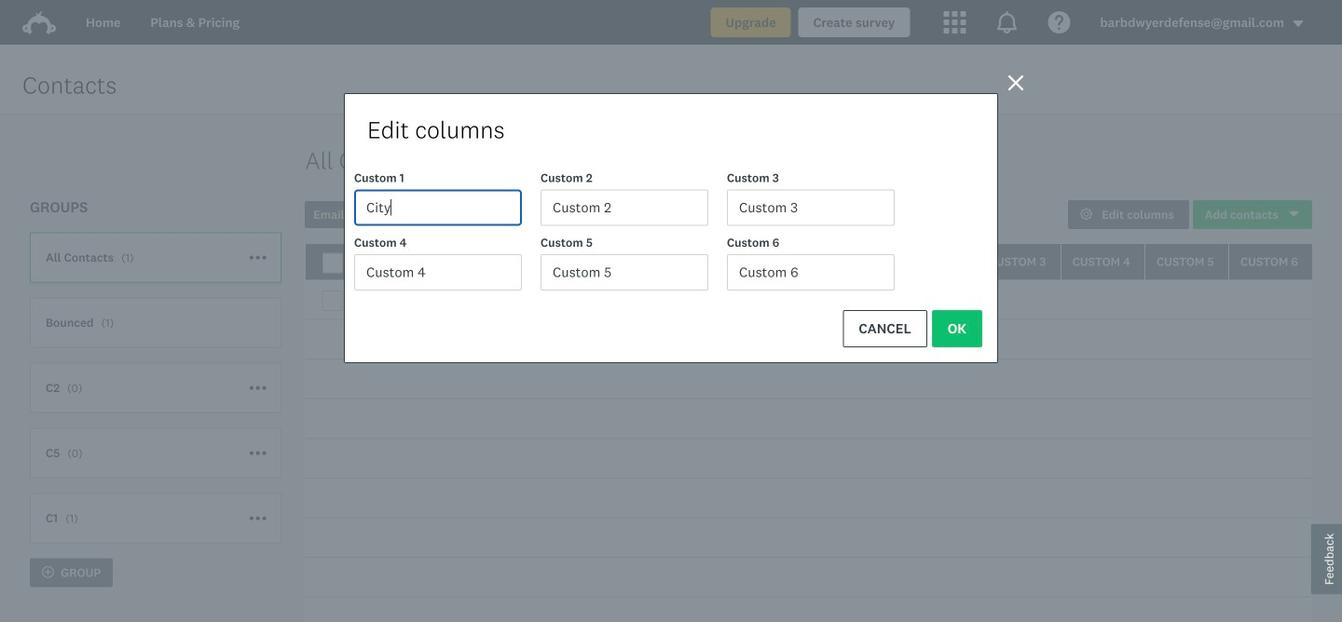 Task type: vqa. For each thing, say whether or not it's contained in the screenshot.
'Starts with...' text box
yes



Task type: describe. For each thing, give the bounding box(es) containing it.
2 products icon image from the left
[[996, 11, 1018, 34]]

1 products icon image from the left
[[944, 11, 966, 34]]



Task type: locate. For each thing, give the bounding box(es) containing it.
1 horizontal spatial products icon image
[[996, 11, 1018, 34]]

None text field
[[354, 190, 522, 226], [727, 190, 895, 226], [541, 255, 709, 291], [354, 190, 522, 226], [727, 190, 895, 226], [541, 255, 709, 291]]

Starts with... text field
[[495, 201, 663, 229]]

0 horizontal spatial products icon image
[[944, 11, 966, 34]]

products icon image
[[944, 11, 966, 34], [996, 11, 1018, 34]]

surveymonkey logo image
[[22, 11, 56, 35]]

None text field
[[541, 190, 709, 226], [354, 255, 522, 291], [727, 255, 895, 291], [541, 190, 709, 226], [354, 255, 522, 291], [727, 255, 895, 291]]

help icon image
[[1048, 11, 1071, 34]]



